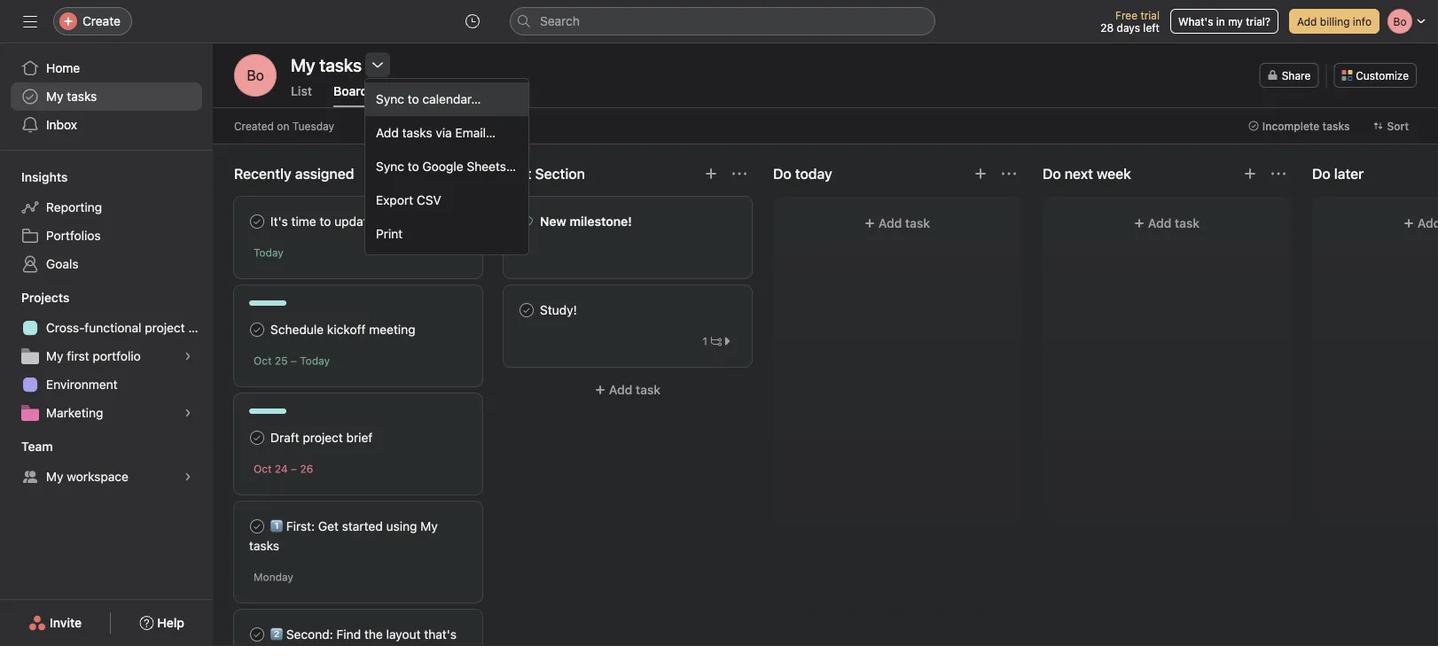 Task type: vqa. For each thing, say whether or not it's contained in the screenshot.
'Team' dropdown button
yes



Task type: locate. For each thing, give the bounding box(es) containing it.
add task
[[879, 216, 931, 231], [1149, 216, 1200, 231], [609, 383, 661, 397]]

completed image left draft
[[247, 428, 268, 449]]

2 vertical spatial completed image
[[247, 428, 268, 449]]

goals link
[[11, 250, 202, 279]]

today right 25
[[300, 355, 330, 367]]

add task image
[[974, 167, 988, 181], [1244, 167, 1258, 181]]

see details, my first portfolio image
[[183, 351, 193, 362]]

sync to calendar… menu item
[[365, 82, 529, 116]]

2 horizontal spatial add task
[[1149, 216, 1200, 231]]

info
[[1354, 15, 1372, 27]]

oct left 24
[[254, 463, 272, 475]]

first
[[67, 349, 89, 364]]

completed checkbox for 2️⃣ second: find the layout that's
[[247, 624, 268, 646]]

1 horizontal spatial add task
[[879, 216, 931, 231]]

task for do next week
[[1175, 216, 1200, 231]]

my first portfolio
[[46, 349, 141, 364]]

project left plan
[[145, 321, 185, 335]]

incomplete tasks
[[1263, 120, 1351, 132]]

2 oct from the top
[[254, 463, 272, 475]]

board
[[334, 84, 368, 98]]

files link
[[464, 84, 491, 107]]

1 vertical spatial –
[[291, 463, 297, 475]]

via
[[436, 126, 452, 140]]

tasks inside my tasks link
[[67, 89, 97, 104]]

home link
[[11, 54, 202, 82]]

share button
[[1260, 63, 1319, 88]]

to left calendar…
[[408, 92, 419, 106]]

team button
[[0, 438, 53, 456]]

1 more section actions image from the left
[[733, 167, 747, 181]]

billing
[[1321, 15, 1351, 27]]

tasks inside 1️⃣ first: get started using my tasks
[[249, 539, 279, 554]]

my tasks
[[291, 54, 362, 75]]

completed checkbox left draft
[[247, 428, 268, 449]]

1
[[703, 335, 708, 348]]

to inside menu item
[[408, 92, 419, 106]]

2 sync from the top
[[376, 159, 404, 174]]

tasks left via
[[402, 126, 433, 140]]

calendar link
[[390, 84, 442, 107]]

0 vertical spatial oct
[[254, 355, 272, 367]]

list link
[[291, 84, 312, 107]]

bo
[[247, 67, 264, 84]]

0 horizontal spatial more section actions image
[[733, 167, 747, 181]]

my inside teams element
[[46, 470, 63, 484]]

invite
[[50, 616, 82, 631]]

oct for schedule kickoff meeting
[[254, 355, 272, 367]]

created on tuesday
[[234, 120, 334, 132]]

customize
[[1357, 69, 1410, 82]]

add task image left do
[[974, 167, 988, 181]]

0 vertical spatial to
[[408, 92, 419, 106]]

recently assigned
[[234, 165, 354, 182]]

0 vertical spatial completed checkbox
[[247, 428, 268, 449]]

1 vertical spatial sync
[[376, 159, 404, 174]]

tasks down 1️⃣
[[249, 539, 279, 554]]

Completed checkbox
[[247, 428, 268, 449], [247, 516, 268, 538]]

1️⃣ first: get started using my tasks
[[249, 519, 438, 554]]

projects
[[21, 291, 70, 305]]

0 vertical spatial completed image
[[247, 319, 268, 341]]

tasks inside incomplete tasks dropdown button
[[1323, 120, 1351, 132]]

search button
[[510, 7, 936, 35]]

get
[[318, 519, 339, 534]]

1 horizontal spatial add task image
[[1244, 167, 1258, 181]]

1 completed image from the top
[[247, 319, 268, 341]]

3 completed image from the top
[[247, 624, 268, 646]]

add tasks via email…
[[376, 126, 496, 140]]

1 vertical spatial completed image
[[247, 516, 268, 538]]

completed checkbox for study!
[[516, 300, 538, 321]]

2 vertical spatial completed image
[[247, 624, 268, 646]]

it's
[[271, 214, 288, 229]]

2 completed image from the top
[[247, 516, 268, 538]]

more section actions image
[[733, 167, 747, 181], [1002, 167, 1017, 181]]

my inside 1️⃣ first: get started using my tasks
[[421, 519, 438, 534]]

more section actions image left do
[[1002, 167, 1017, 181]]

0 horizontal spatial project
[[145, 321, 185, 335]]

insights element
[[0, 161, 213, 282]]

1 horizontal spatial more section actions image
[[1002, 167, 1017, 181]]

completed image left schedule
[[247, 319, 268, 341]]

export csv link
[[365, 184, 529, 217]]

1 vertical spatial completed checkbox
[[247, 516, 268, 538]]

oct 24 – 26
[[254, 463, 313, 475]]

Completed milestone checkbox
[[519, 214, 533, 228]]

hide sidebar image
[[23, 14, 37, 28]]

oct for draft project brief
[[254, 463, 272, 475]]

portfolio
[[93, 349, 141, 364]]

completed image left it's
[[247, 211, 268, 232]]

left
[[1144, 21, 1160, 34]]

0 horizontal spatial add task image
[[974, 167, 988, 181]]

environment link
[[11, 371, 202, 399]]

schedule kickoff meeting
[[271, 322, 416, 337]]

portfolios link
[[11, 222, 202, 250]]

1 sync from the top
[[376, 92, 404, 106]]

1 horizontal spatial task
[[906, 216, 931, 231]]

your
[[378, 214, 403, 229]]

completed checkbox left it's
[[247, 211, 268, 232]]

test section
[[504, 165, 585, 182]]

completed image
[[247, 211, 268, 232], [516, 300, 538, 321], [247, 428, 268, 449]]

portfolios
[[46, 228, 101, 243]]

2 vertical spatial to
[[320, 214, 331, 229]]

my up inbox
[[46, 89, 63, 104]]

completed checkbox left 1️⃣
[[247, 516, 268, 538]]

my inside projects element
[[46, 349, 63, 364]]

print
[[376, 227, 403, 241]]

global element
[[0, 43, 213, 150]]

completed image for study!
[[516, 300, 538, 321]]

my workspace
[[46, 470, 129, 484]]

1 vertical spatial project
[[303, 431, 343, 445]]

customize button
[[1334, 63, 1418, 88]]

– right 24
[[291, 463, 297, 475]]

cross-functional project plan
[[46, 321, 213, 335]]

2️⃣
[[271, 628, 283, 642]]

0 horizontal spatial today
[[254, 247, 284, 259]]

oct 25 – today
[[254, 355, 330, 367]]

more section actions image left "do today"
[[733, 167, 747, 181]]

more section actions image for test section
[[733, 167, 747, 181]]

1 vertical spatial completed image
[[516, 300, 538, 321]]

project
[[145, 321, 185, 335], [303, 431, 343, 445]]

– right 25
[[291, 355, 297, 367]]

more section actions image for do today
[[1002, 167, 1017, 181]]

completed image for it's time to update your goal(s)
[[247, 211, 268, 232]]

1 horizontal spatial project
[[303, 431, 343, 445]]

completed checkbox left schedule
[[247, 319, 268, 341]]

0 vertical spatial sync
[[376, 92, 404, 106]]

teams element
[[0, 431, 213, 495]]

completed image left study! on the top left
[[516, 300, 538, 321]]

1 add task image from the left
[[435, 167, 449, 181]]

history image
[[466, 14, 480, 28]]

project up 26
[[303, 431, 343, 445]]

completed image
[[247, 319, 268, 341], [247, 516, 268, 538], [247, 624, 268, 646]]

schedule
[[271, 322, 324, 337]]

do today
[[774, 165, 833, 182]]

24
[[275, 463, 288, 475]]

what's
[[1179, 15, 1214, 27]]

0 horizontal spatial task
[[636, 383, 661, 397]]

calendar…
[[423, 92, 481, 106]]

cross-functional project plan link
[[11, 314, 213, 342]]

2 add task image from the left
[[1244, 167, 1258, 181]]

add billing info button
[[1290, 9, 1380, 34]]

2 completed checkbox from the top
[[247, 516, 268, 538]]

see details, marketing image
[[183, 408, 193, 419]]

1 completed checkbox from the top
[[247, 428, 268, 449]]

Completed checkbox
[[247, 211, 268, 232], [516, 300, 538, 321], [247, 319, 268, 341], [247, 624, 268, 646]]

add
[[1298, 15, 1318, 27], [376, 126, 399, 140], [879, 216, 902, 231], [1149, 216, 1172, 231], [1418, 216, 1439, 231], [609, 383, 633, 397]]

plan
[[188, 321, 213, 335]]

add task image for do next week
[[1244, 167, 1258, 181]]

tasks for incomplete
[[1323, 120, 1351, 132]]

monday
[[254, 571, 293, 584]]

inbox link
[[11, 111, 202, 139]]

0 horizontal spatial add task image
[[435, 167, 449, 181]]

0 vertical spatial –
[[291, 355, 297, 367]]

my tasks link
[[11, 82, 202, 111]]

0 horizontal spatial add task button
[[504, 374, 752, 406]]

environment
[[46, 377, 118, 392]]

1 vertical spatial oct
[[254, 463, 272, 475]]

my
[[46, 89, 63, 104], [46, 349, 63, 364], [46, 470, 63, 484], [421, 519, 438, 534]]

csv
[[417, 193, 442, 208]]

tasks for my
[[67, 89, 97, 104]]

add task image
[[435, 167, 449, 181], [704, 167, 719, 181]]

to right 'time' in the top left of the page
[[320, 214, 331, 229]]

2 more section actions image from the left
[[1002, 167, 1017, 181]]

create button
[[53, 7, 132, 35]]

sync up export
[[376, 159, 404, 174]]

draft project brief
[[271, 431, 373, 445]]

completed image for 2️⃣ second: find the layout that's
[[247, 624, 268, 646]]

1 horizontal spatial add task button
[[784, 208, 1011, 240]]

sync inside sync to calendar… menu item
[[376, 92, 404, 106]]

do
[[1043, 165, 1062, 182]]

–
[[291, 355, 297, 367], [291, 463, 297, 475]]

completed image left 1️⃣
[[247, 516, 268, 538]]

2 add task image from the left
[[704, 167, 719, 181]]

completed image left "2️⃣"
[[247, 624, 268, 646]]

projects button
[[0, 289, 70, 307]]

tasks right incomplete
[[1323, 120, 1351, 132]]

create
[[82, 14, 121, 28]]

oct left 25
[[254, 355, 272, 367]]

add task image left more section actions icon
[[1244, 167, 1258, 181]]

1 button
[[699, 333, 737, 350]]

to left the google
[[408, 159, 419, 174]]

sync down show options icon at the top of page
[[376, 92, 404, 106]]

started
[[342, 519, 383, 534]]

0 vertical spatial completed image
[[247, 211, 268, 232]]

1 horizontal spatial add task image
[[704, 167, 719, 181]]

completed checkbox left study! on the top left
[[516, 300, 538, 321]]

my right using
[[421, 519, 438, 534]]

export
[[376, 193, 414, 208]]

1 add task image from the left
[[974, 167, 988, 181]]

2 horizontal spatial task
[[1175, 216, 1200, 231]]

0 vertical spatial today
[[254, 247, 284, 259]]

2 – from the top
[[291, 463, 297, 475]]

1 vertical spatial today
[[300, 355, 330, 367]]

incomplete
[[1263, 120, 1320, 132]]

0 vertical spatial project
[[145, 321, 185, 335]]

my inside global element
[[46, 89, 63, 104]]

1 – from the top
[[291, 355, 297, 367]]

tasks down home
[[67, 89, 97, 104]]

1 vertical spatial to
[[408, 159, 419, 174]]

share
[[1282, 69, 1311, 82]]

completed image for draft project brief
[[247, 428, 268, 449]]

home
[[46, 61, 80, 75]]

my down team
[[46, 470, 63, 484]]

1 oct from the top
[[254, 355, 272, 367]]

marketing
[[46, 406, 103, 420]]

today down it's
[[254, 247, 284, 259]]

that's
[[424, 628, 457, 642]]

sync for sync to google sheets…
[[376, 159, 404, 174]]

completed checkbox left "2️⃣"
[[247, 624, 268, 646]]

help
[[157, 616, 184, 631]]

2 horizontal spatial add task button
[[1054, 208, 1281, 240]]

my left first
[[46, 349, 63, 364]]

add task image for do today
[[974, 167, 988, 181]]



Task type: describe. For each thing, give the bounding box(es) containing it.
update
[[335, 214, 375, 229]]

projects element
[[0, 282, 213, 431]]

completed checkbox for schedule kickoff meeting
[[247, 319, 268, 341]]

sync to google sheets…
[[376, 159, 516, 174]]

list
[[291, 84, 312, 98]]

monday button
[[254, 571, 293, 584]]

add task image for test section
[[704, 167, 719, 181]]

insights button
[[0, 169, 68, 186]]

completed checkbox for draft project brief
[[247, 428, 268, 449]]

insights
[[21, 170, 68, 185]]

board link
[[334, 84, 368, 107]]

tasks for add
[[402, 126, 433, 140]]

my for my tasks
[[46, 89, 63, 104]]

1 horizontal spatial today
[[300, 355, 330, 367]]

add task button for do today
[[784, 208, 1011, 240]]

search list box
[[510, 7, 936, 35]]

tuesday
[[293, 120, 334, 132]]

see details, my workspace image
[[183, 472, 193, 483]]

today button
[[254, 247, 284, 259]]

add task button for do next week
[[1054, 208, 1281, 240]]

28
[[1101, 21, 1114, 34]]

1️⃣
[[271, 519, 283, 534]]

my workspace link
[[11, 463, 202, 491]]

on
[[277, 120, 290, 132]]

my
[[1229, 15, 1244, 27]]

meeting
[[369, 322, 416, 337]]

marketing link
[[11, 399, 202, 428]]

time
[[291, 214, 316, 229]]

sheets…
[[467, 159, 516, 174]]

my for my workspace
[[46, 470, 63, 484]]

brief
[[346, 431, 373, 445]]

created
[[234, 120, 274, 132]]

sync for sync to calendar…
[[376, 92, 404, 106]]

second:
[[286, 628, 333, 642]]

sync to calendar…
[[376, 92, 481, 106]]

completed checkbox for 1️⃣ first: get started using my tasks
[[247, 516, 268, 538]]

using
[[386, 519, 417, 534]]

task for do today
[[906, 216, 931, 231]]

my first portfolio link
[[11, 342, 202, 371]]

completed milestone image
[[519, 214, 533, 228]]

add task for do next week
[[1149, 216, 1200, 231]]

completed image for schedule kickoff meeting
[[247, 319, 268, 341]]

export csv
[[376, 193, 442, 208]]

more section actions image
[[1272, 167, 1286, 181]]

email…
[[456, 126, 496, 140]]

days
[[1117, 21, 1141, 34]]

to for calendar…
[[408, 92, 419, 106]]

to for google
[[408, 159, 419, 174]]

sort button
[[1366, 114, 1418, 138]]

new
[[540, 214, 567, 229]]

add task image for recently assigned
[[435, 167, 449, 181]]

functional
[[85, 321, 141, 335]]

sort
[[1388, 120, 1410, 132]]

new milestone!
[[540, 214, 632, 229]]

goals
[[46, 257, 79, 271]]

add task for do today
[[879, 216, 931, 231]]

first:
[[286, 519, 315, 534]]

bo button
[[234, 54, 277, 97]]

find
[[337, 628, 361, 642]]

add button
[[1324, 208, 1439, 240]]

– for schedule
[[291, 355, 297, 367]]

workspace
[[67, 470, 129, 484]]

in
[[1217, 15, 1226, 27]]

what's in my trial? button
[[1171, 9, 1279, 34]]

files
[[464, 84, 491, 98]]

2️⃣ second: find the layout that's
[[249, 628, 457, 647]]

26
[[300, 463, 313, 475]]

goal(s)
[[407, 214, 447, 229]]

inbox
[[46, 118, 77, 132]]

layout
[[386, 628, 421, 642]]

incomplete tasks button
[[1241, 114, 1359, 138]]

study!
[[540, 303, 577, 318]]

25
[[275, 355, 288, 367]]

kickoff
[[327, 322, 366, 337]]

my for my first portfolio
[[46, 349, 63, 364]]

0 horizontal spatial add task
[[609, 383, 661, 397]]

my tasks
[[46, 89, 97, 104]]

team
[[21, 440, 53, 454]]

show options image
[[371, 58, 385, 72]]

reporting link
[[11, 193, 202, 222]]

completed checkbox for it's time to update your goal(s)
[[247, 211, 268, 232]]

next week
[[1065, 165, 1132, 182]]

completed image for 1️⃣ first: get started using my tasks
[[247, 516, 268, 538]]

calendar
[[390, 84, 442, 98]]

what's in my trial?
[[1179, 15, 1271, 27]]

trial
[[1141, 9, 1160, 21]]

search
[[540, 14, 580, 28]]

– for draft
[[291, 463, 297, 475]]

the
[[364, 628, 383, 642]]

invite button
[[17, 608, 93, 640]]



